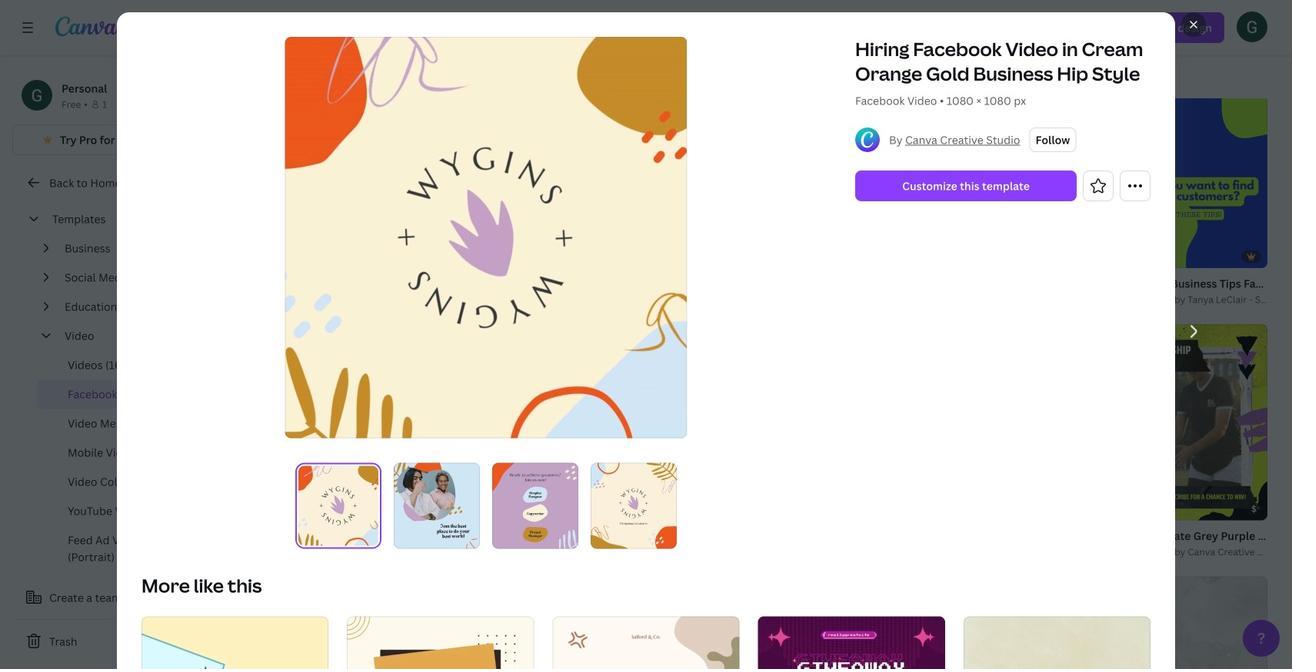 Task type: describe. For each thing, give the bounding box(es) containing it.
1 filter options selected element
[[299, 70, 314, 86]]



Task type: vqa. For each thing, say whether or not it's contained in the screenshot.
Colorful Abstract Kids Fashion Video Collage image at the bottom
yes



Task type: locate. For each thing, give the bounding box(es) containing it.
colorful abstract kids fashion video collage image
[[856, 577, 1053, 670]]

None search field
[[686, 12, 1015, 43]]

create a blank facebook video element
[[212, 72, 409, 269]]

top level navigation element
[[135, 12, 649, 43]]



